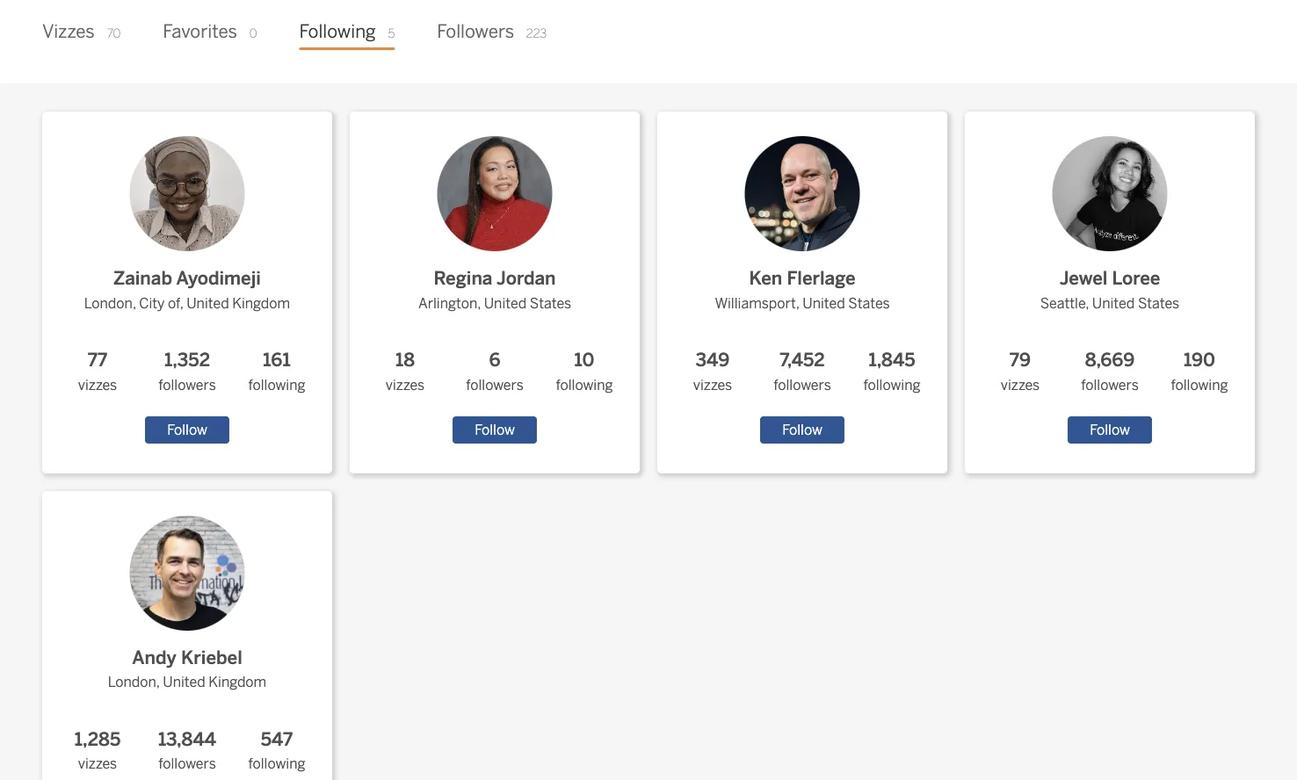 Task type: vqa. For each thing, say whether or not it's contained in the screenshot.


Task type: locate. For each thing, give the bounding box(es) containing it.
0 horizontal spatial states
[[530, 295, 571, 312]]

0 vertical spatial kingdom
[[232, 295, 290, 312]]

1 states from the left
[[530, 295, 571, 312]]

ken flerlage
[[749, 268, 856, 290]]

favorites
[[163, 20, 237, 42]]

vizzes down 79
[[1001, 377, 1040, 393]]

0 vertical spatial london,
[[84, 295, 136, 312]]

followers
[[158, 377, 216, 393], [466, 377, 524, 393], [774, 377, 831, 393], [1082, 377, 1139, 393], [158, 756, 216, 773]]

vizzes down the 1,285
[[78, 756, 117, 773]]

following down "190"
[[1171, 377, 1229, 393]]

followers for 13,844
[[158, 756, 216, 773]]

united down jewel loree on the top right
[[1093, 295, 1135, 312]]

190
[[1184, 350, 1216, 372]]

following
[[299, 20, 376, 42]]

6 followers
[[466, 350, 524, 393]]

1,845 following
[[864, 350, 921, 393]]

vizzes
[[78, 377, 117, 393], [386, 377, 425, 393], [693, 377, 732, 393], [1001, 377, 1040, 393], [78, 756, 117, 773]]

follow button for 1,352
[[145, 417, 229, 444]]

8,669
[[1085, 350, 1135, 372]]

regina jordan link
[[418, 122, 571, 293]]

followers down 6
[[466, 377, 524, 393]]

jewel loree link
[[1039, 122, 1182, 293]]

223
[[526, 26, 547, 40]]

followers down 13,844
[[158, 756, 216, 773]]

2 follow button from the left
[[453, 417, 537, 444]]

349
[[696, 350, 730, 372]]

3 states from the left
[[1138, 295, 1180, 312]]

161
[[263, 350, 291, 372]]

following down 547
[[248, 756, 305, 773]]

follow for 1,352
[[167, 422, 207, 439]]

states down the jordan
[[530, 295, 571, 312]]

loree
[[1113, 268, 1161, 290]]

vizzes for 349
[[693, 377, 732, 393]]

1 vertical spatial kingdom
[[209, 674, 267, 691]]

followers down 8,669
[[1082, 377, 1139, 393]]

follow for 7,452
[[783, 422, 823, 439]]

following
[[248, 377, 305, 393], [556, 377, 613, 393], [864, 377, 921, 393], [1171, 377, 1229, 393], [248, 756, 305, 773]]

follow button
[[145, 417, 229, 444], [453, 417, 537, 444], [761, 417, 845, 444], [1068, 417, 1152, 444]]

vizzes inside 1,285 vizzes
[[78, 756, 117, 773]]

states for jordan
[[530, 295, 571, 312]]

followers inside 13,844 followers
[[158, 756, 216, 773]]

followers
[[437, 20, 514, 42]]

190 following
[[1171, 350, 1229, 393]]

following for 10
[[556, 377, 613, 393]]

states for flerlage
[[849, 295, 890, 312]]

547 following
[[248, 729, 305, 773]]

1 follow from the left
[[167, 422, 207, 439]]

547
[[261, 729, 293, 751]]

4 follow button from the left
[[1068, 417, 1152, 444]]

united
[[186, 295, 229, 312], [484, 295, 527, 312], [803, 295, 845, 312], [1093, 295, 1135, 312], [163, 674, 205, 691]]

followers for 1,352
[[158, 377, 216, 393]]

united down regina jordan
[[484, 295, 527, 312]]

london, down andy
[[108, 674, 160, 691]]

follow button down 7,452 followers
[[761, 417, 845, 444]]

vizzes down the 349
[[693, 377, 732, 393]]

andy kriebel link
[[108, 502, 267, 672]]

1 vertical spatial london,
[[108, 674, 160, 691]]

followers down 7,452
[[774, 377, 831, 393]]

following down the 1,845
[[864, 377, 921, 393]]

77 vizzes
[[78, 350, 117, 393]]

follow button down 1,352 followers
[[145, 417, 229, 444]]

follow button down "6 followers"
[[453, 417, 537, 444]]

states down "flerlage" at the top
[[849, 295, 890, 312]]

2 states from the left
[[849, 295, 890, 312]]

london,
[[84, 295, 136, 312], [108, 674, 160, 691]]

andy kriebel
[[132, 647, 242, 669]]

follow down "6 followers"
[[475, 422, 515, 439]]

79 vizzes
[[1001, 350, 1040, 393]]

following for 1,845
[[864, 377, 921, 393]]

following down 10
[[556, 377, 613, 393]]

10
[[575, 350, 595, 372]]

united down andy kriebel
[[163, 674, 205, 691]]

follow button for 6
[[453, 417, 537, 444]]

follow down 7,452 followers
[[783, 422, 823, 439]]

kingdom
[[232, 295, 290, 312], [209, 674, 267, 691]]

following down 161 at the left of page
[[248, 377, 305, 393]]

follow button for 8,669
[[1068, 417, 1152, 444]]

1,285 vizzes
[[75, 729, 121, 773]]

vizzes down 18 on the left of page
[[386, 377, 425, 393]]

states
[[530, 295, 571, 312], [849, 295, 890, 312], [1138, 295, 1180, 312]]

ken flerlage link
[[715, 122, 890, 293]]

arlington,
[[418, 295, 481, 312]]

avatar image for andy kriebel image
[[130, 516, 245, 631]]

followers down "1,352"
[[158, 377, 216, 393]]

8,669 followers
[[1082, 350, 1139, 393]]

london, down zainab
[[84, 295, 136, 312]]

regina
[[434, 268, 493, 290]]

vizzes down 77
[[78, 377, 117, 393]]

ayodimeji
[[176, 268, 261, 290]]

states for loree
[[1138, 295, 1180, 312]]

79
[[1010, 350, 1031, 372]]

2 follow from the left
[[475, 422, 515, 439]]

1,352
[[164, 350, 210, 372]]

andy
[[132, 647, 177, 669]]

2 horizontal spatial states
[[1138, 295, 1180, 312]]

kingdom down ayodimeji
[[232, 295, 290, 312]]

states down loree
[[1138, 295, 1180, 312]]

4 follow from the left
[[1090, 422, 1130, 439]]

united down "flerlage" at the top
[[803, 295, 845, 312]]

follow down 8,669 followers
[[1090, 422, 1130, 439]]

kingdom down kriebel
[[209, 674, 267, 691]]

1 follow button from the left
[[145, 417, 229, 444]]

349 vizzes
[[693, 350, 732, 393]]

follow button down 8,669 followers
[[1068, 417, 1152, 444]]

3 follow from the left
[[783, 422, 823, 439]]

london, united kingdom
[[108, 674, 267, 691]]

following for 190
[[1171, 377, 1229, 393]]

follow
[[167, 422, 207, 439], [475, 422, 515, 439], [783, 422, 823, 439], [1090, 422, 1130, 439]]

following for 161
[[248, 377, 305, 393]]

follow down 1,352 followers
[[167, 422, 207, 439]]

1 horizontal spatial states
[[849, 295, 890, 312]]

1,845
[[869, 350, 916, 372]]

3 follow button from the left
[[761, 417, 845, 444]]

london, for andy kriebel
[[108, 674, 160, 691]]



Task type: describe. For each thing, give the bounding box(es) containing it.
6
[[489, 350, 501, 372]]

followers for 6
[[466, 377, 524, 393]]

1,285
[[75, 729, 121, 751]]

vizzes
[[42, 20, 95, 42]]

zainab ayodimeji
[[113, 268, 261, 290]]

161 following
[[248, 350, 305, 393]]

avatar image for regina jordan image
[[437, 136, 553, 252]]

follow for 8,669
[[1090, 422, 1130, 439]]

followers for 7,452
[[774, 377, 831, 393]]

13,844 followers
[[158, 729, 216, 773]]

7,452 followers
[[774, 350, 831, 393]]

arlington, united states
[[418, 295, 571, 312]]

jordan
[[497, 268, 556, 290]]

18
[[396, 350, 415, 372]]

kriebel
[[181, 647, 242, 669]]

ken
[[749, 268, 783, 290]]

0
[[249, 26, 257, 40]]

united for jewel loree
[[1093, 295, 1135, 312]]

1,352 followers
[[158, 350, 216, 393]]

city
[[139, 295, 165, 312]]

avatar image for zainab ayodimeji image
[[130, 136, 245, 252]]

77
[[88, 350, 107, 372]]

avatar image for jewel loree image
[[1053, 136, 1168, 252]]

united for regina jordan
[[484, 295, 527, 312]]

vizzes for 18
[[386, 377, 425, 393]]

united down ayodimeji
[[186, 295, 229, 312]]

london, for zainab ayodimeji
[[84, 295, 136, 312]]

united for ken flerlage
[[803, 295, 845, 312]]

seattle,
[[1041, 295, 1089, 312]]

of,
[[168, 295, 183, 312]]

5
[[388, 26, 395, 40]]

followers for 8,669
[[1082, 377, 1139, 393]]

united for andy kriebel
[[163, 674, 205, 691]]

jewel
[[1060, 268, 1108, 290]]

williamsport, united states
[[715, 295, 890, 312]]

vizzes for 79
[[1001, 377, 1040, 393]]

following for 547
[[248, 756, 305, 773]]

13,844
[[158, 729, 216, 751]]

18 vizzes
[[386, 350, 425, 393]]

avatar image for ken flerlage image
[[745, 136, 860, 252]]

follow button for 7,452
[[761, 417, 845, 444]]

zainab
[[113, 268, 172, 290]]

vizzes for 77
[[78, 377, 117, 393]]

regina jordan
[[434, 268, 556, 290]]

williamsport,
[[715, 295, 800, 312]]

seattle, united states
[[1041, 295, 1180, 312]]

70
[[107, 26, 121, 40]]

7,452
[[780, 350, 825, 372]]

follow for 6
[[475, 422, 515, 439]]

zainab ayodimeji link
[[84, 122, 290, 293]]

jewel loree
[[1060, 268, 1161, 290]]

vizzes for 1,285
[[78, 756, 117, 773]]

london, city of, united kingdom
[[84, 295, 290, 312]]

10 following
[[556, 350, 613, 393]]

flerlage
[[787, 268, 856, 290]]



